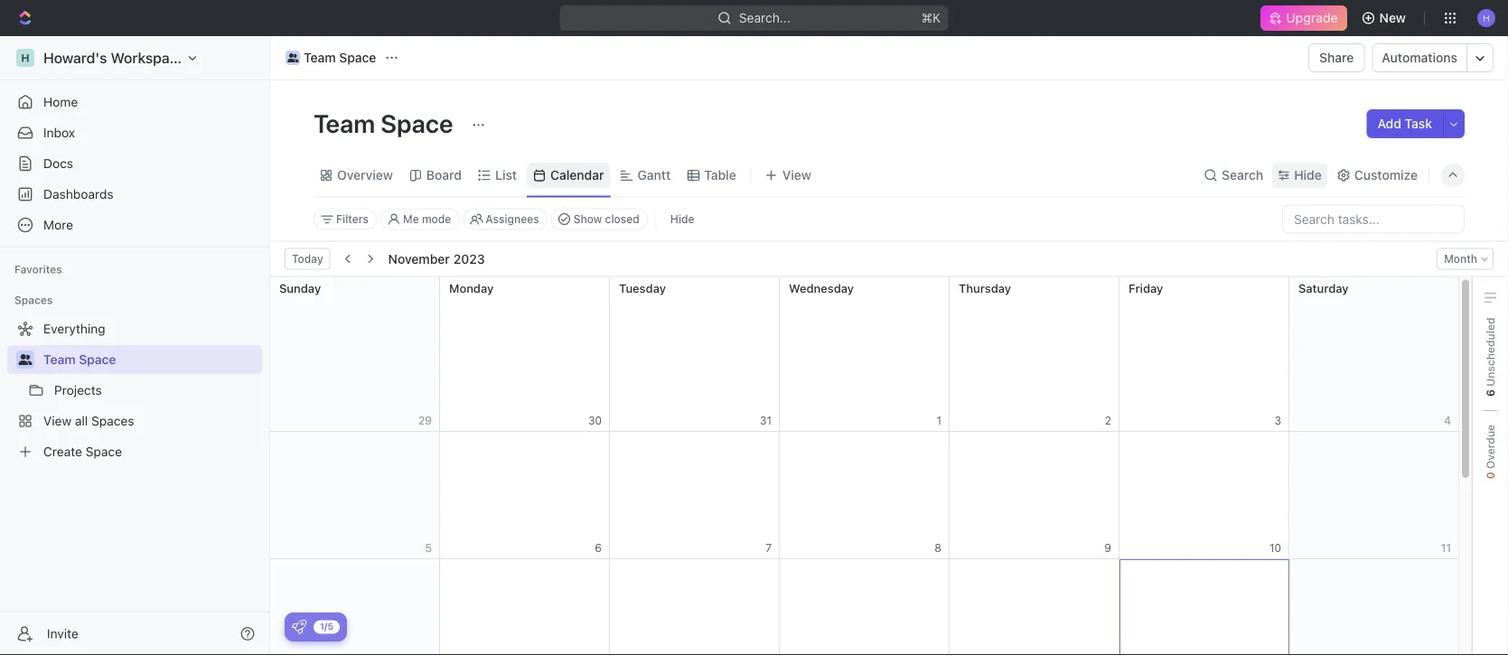 Task type: locate. For each thing, give the bounding box(es) containing it.
space
[[339, 50, 376, 65], [381, 108, 453, 138], [79, 352, 116, 367], [86, 444, 122, 459]]

team space
[[304, 50, 376, 65], [314, 108, 459, 138], [43, 352, 116, 367]]

6 inside grid
[[595, 542, 602, 554]]

2
[[1105, 414, 1112, 427]]

table link
[[701, 163, 737, 188]]

view inside button
[[783, 168, 812, 183]]

0 vertical spatial 6
[[1485, 390, 1497, 397]]

automations button
[[1374, 44, 1467, 71]]

tuesday
[[619, 281, 666, 294]]

today
[[292, 253, 323, 265]]

show closed
[[574, 213, 640, 226]]

1 vertical spatial view
[[43, 414, 72, 428]]

view all spaces link
[[7, 407, 259, 436]]

0 horizontal spatial team space link
[[43, 345, 259, 374]]

sidebar navigation
[[0, 36, 274, 655]]

hide down gantt
[[671, 213, 695, 226]]

spaces inside 'tree'
[[91, 414, 134, 428]]

0 vertical spatial team space link
[[281, 47, 381, 69]]

0 horizontal spatial view
[[43, 414, 72, 428]]

0 horizontal spatial h
[[21, 52, 30, 64]]

10
[[1270, 542, 1282, 554]]

me mode
[[403, 213, 451, 226]]

row containing 29
[[270, 277, 1460, 432]]

2 vertical spatial team space
[[43, 352, 116, 367]]

grid
[[269, 277, 1460, 655]]

task
[[1405, 116, 1433, 131]]

3 row from the top
[[270, 559, 1460, 655]]

1 vertical spatial h
[[21, 52, 30, 64]]

6
[[1485, 390, 1497, 397], [595, 542, 602, 554]]

gantt link
[[634, 163, 671, 188]]

row
[[270, 277, 1460, 432], [270, 432, 1460, 559], [270, 559, 1460, 655]]

2 row from the top
[[270, 432, 1460, 559]]

unscheduled
[[1485, 318, 1497, 390]]

4
[[1445, 414, 1452, 427]]

board link
[[423, 163, 462, 188]]

1 vertical spatial spaces
[[91, 414, 134, 428]]

view left all
[[43, 414, 72, 428]]

view for view
[[783, 168, 812, 183]]

everything
[[43, 321, 105, 336]]

9
[[1105, 542, 1112, 554]]

howard's workspace, , element
[[16, 49, 34, 67]]

1 horizontal spatial hide
[[1295, 168, 1322, 183]]

hide right search
[[1295, 168, 1322, 183]]

assignees button
[[463, 208, 547, 230]]

1 vertical spatial team
[[314, 108, 375, 138]]

tree containing everything
[[7, 315, 262, 466]]

view button
[[759, 163, 818, 188]]

saturday
[[1299, 281, 1349, 294]]

0 horizontal spatial hide
[[671, 213, 695, 226]]

overdue
[[1485, 425, 1497, 472]]

0 vertical spatial spaces
[[14, 294, 53, 306]]

0 vertical spatial user group image
[[287, 53, 299, 62]]

0 horizontal spatial user group image
[[19, 354, 32, 365]]

tree
[[7, 315, 262, 466]]

h inside sidebar 'navigation'
[[21, 52, 30, 64]]

grid containing sunday
[[269, 277, 1460, 655]]

view all spaces
[[43, 414, 134, 428]]

sunday
[[279, 281, 321, 294]]

space inside create space link
[[86, 444, 122, 459]]

0 vertical spatial hide
[[1295, 168, 1322, 183]]

more button
[[7, 211, 262, 240]]

search...
[[739, 10, 791, 25]]

list link
[[492, 163, 517, 188]]

1 vertical spatial hide
[[671, 213, 695, 226]]

2 vertical spatial team
[[43, 352, 76, 367]]

board
[[427, 168, 462, 183]]

share button
[[1309, 43, 1365, 72]]

view inside 'tree'
[[43, 414, 72, 428]]

team space link
[[281, 47, 381, 69], [43, 345, 259, 374]]

0 horizontal spatial spaces
[[14, 294, 53, 306]]

hide inside hide dropdown button
[[1295, 168, 1322, 183]]

dashboards link
[[7, 180, 262, 209]]

0 vertical spatial team
[[304, 50, 336, 65]]

view for view all spaces
[[43, 414, 72, 428]]

inbox link
[[7, 118, 262, 147]]

closed
[[605, 213, 640, 226]]

0
[[1485, 472, 1497, 479]]

1 horizontal spatial h
[[1484, 12, 1491, 23]]

mode
[[422, 213, 451, 226]]

h button
[[1473, 4, 1502, 33]]

spaces right all
[[91, 414, 134, 428]]

0 vertical spatial view
[[783, 168, 812, 183]]

1 vertical spatial team space link
[[43, 345, 259, 374]]

add task button
[[1367, 109, 1444, 138]]

hide
[[1295, 168, 1322, 183], [671, 213, 695, 226]]

create
[[43, 444, 82, 459]]

1 horizontal spatial spaces
[[91, 414, 134, 428]]

projects
[[54, 383, 102, 398]]

1 vertical spatial user group image
[[19, 354, 32, 365]]

share
[[1320, 50, 1355, 65]]

view
[[783, 168, 812, 183], [43, 414, 72, 428]]

team
[[304, 50, 336, 65], [314, 108, 375, 138], [43, 352, 76, 367]]

tree inside sidebar 'navigation'
[[7, 315, 262, 466]]

1 row from the top
[[270, 277, 1460, 432]]

spaces down favorites button
[[14, 294, 53, 306]]

h inside dropdown button
[[1484, 12, 1491, 23]]

1 horizontal spatial 6
[[1485, 390, 1497, 397]]

1 horizontal spatial user group image
[[287, 53, 299, 62]]

11
[[1442, 542, 1452, 554]]

november
[[388, 251, 450, 266]]

user group image
[[287, 53, 299, 62], [19, 354, 32, 365]]

hide button
[[1273, 163, 1328, 188]]

upgrade
[[1287, 10, 1338, 25]]

workspace
[[111, 49, 186, 66]]

home link
[[7, 88, 262, 117]]

0 vertical spatial h
[[1484, 12, 1491, 23]]

view right "table"
[[783, 168, 812, 183]]

onboarding checklist button element
[[292, 620, 306, 635]]

inbox
[[43, 125, 75, 140]]

hide inside hide button
[[671, 213, 695, 226]]

monday
[[449, 281, 494, 294]]

1 vertical spatial 6
[[595, 542, 602, 554]]

team space inside sidebar 'navigation'
[[43, 352, 116, 367]]

1 horizontal spatial view
[[783, 168, 812, 183]]

0 horizontal spatial 6
[[595, 542, 602, 554]]

h
[[1484, 12, 1491, 23], [21, 52, 30, 64]]

thursday
[[959, 281, 1012, 294]]

spaces
[[14, 294, 53, 306], [91, 414, 134, 428]]

team space link inside sidebar 'navigation'
[[43, 345, 259, 374]]

customize
[[1355, 168, 1418, 183]]



Task type: vqa. For each thing, say whether or not it's contained in the screenshot.
tree at the left inside the Sidebar navigation
no



Task type: describe. For each thing, give the bounding box(es) containing it.
table
[[704, 168, 737, 183]]

new button
[[1355, 4, 1417, 33]]

1
[[937, 414, 942, 427]]

1 vertical spatial team space
[[314, 108, 459, 138]]

31
[[760, 414, 772, 427]]

2023
[[454, 251, 485, 266]]

0 vertical spatial team space
[[304, 50, 376, 65]]

me
[[403, 213, 419, 226]]

add
[[1378, 116, 1402, 131]]

1 horizontal spatial team space link
[[281, 47, 381, 69]]

docs link
[[7, 149, 262, 178]]

30
[[588, 414, 602, 427]]

favorites button
[[7, 259, 69, 280]]

create space link
[[7, 438, 259, 466]]

⌘k
[[922, 10, 941, 25]]

onboarding checklist button image
[[292, 620, 306, 635]]

team inside 'tree'
[[43, 352, 76, 367]]

invite
[[47, 626, 78, 641]]

automations
[[1383, 50, 1458, 65]]

home
[[43, 94, 78, 109]]

more
[[43, 217, 73, 232]]

hide button
[[663, 208, 702, 230]]

filters button
[[314, 208, 377, 230]]

new
[[1380, 10, 1407, 25]]

3
[[1275, 414, 1282, 427]]

month
[[1445, 253, 1478, 265]]

me mode button
[[381, 208, 460, 230]]

5
[[425, 542, 432, 554]]

upgrade link
[[1261, 5, 1348, 31]]

search button
[[1199, 163, 1269, 188]]

calendar link
[[547, 163, 604, 188]]

assignees
[[486, 213, 539, 226]]

dashboards
[[43, 187, 114, 202]]

customize button
[[1331, 163, 1424, 188]]

search
[[1222, 168, 1264, 183]]

howard's workspace
[[43, 49, 186, 66]]

november 2023
[[388, 251, 485, 266]]

projects link
[[54, 376, 259, 405]]

create space
[[43, 444, 122, 459]]

calendar
[[551, 168, 604, 183]]

Search tasks... text field
[[1284, 206, 1464, 233]]

today button
[[285, 248, 331, 270]]

29
[[419, 414, 432, 427]]

docs
[[43, 156, 73, 171]]

row containing 5
[[270, 432, 1460, 559]]

show
[[574, 213, 602, 226]]

user group image inside sidebar 'navigation'
[[19, 354, 32, 365]]

overview
[[337, 168, 393, 183]]

month button
[[1437, 248, 1494, 270]]

everything link
[[7, 315, 259, 344]]

favorites
[[14, 263, 62, 276]]

overview link
[[334, 163, 393, 188]]

7
[[766, 542, 772, 554]]

list
[[495, 168, 517, 183]]

8
[[935, 542, 942, 554]]

friday
[[1129, 281, 1164, 294]]

show closed button
[[551, 208, 648, 230]]

gantt
[[638, 168, 671, 183]]

all
[[75, 414, 88, 428]]

1/5
[[320, 622, 334, 632]]

add task
[[1378, 116, 1433, 131]]

wednesday
[[789, 281, 854, 294]]

filters
[[336, 213, 369, 226]]

howard's
[[43, 49, 107, 66]]



